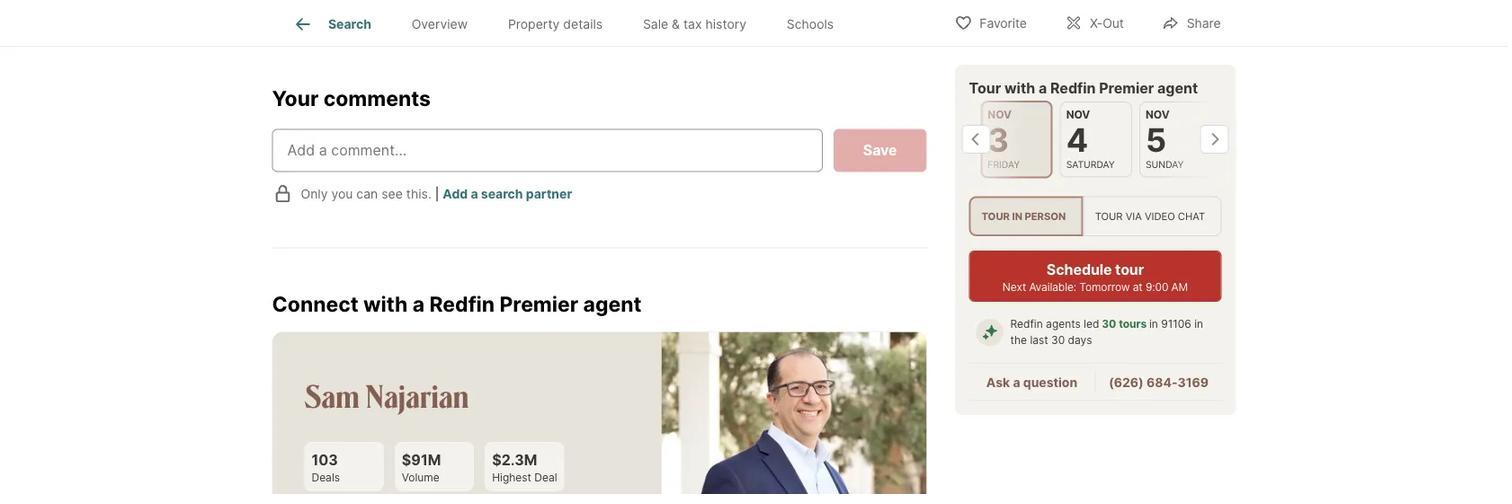 Task type: vqa. For each thing, say whether or not it's contained in the screenshot.
'Francisco'
no



Task type: describe. For each thing, give the bounding box(es) containing it.
partner
[[526, 187, 572, 202]]

property details tab
[[488, 3, 623, 46]]

tour for tour with a redfin premier agent
[[969, 79, 1001, 97]]

search link
[[292, 13, 371, 35]]

pasadena redfin agentsam najarian image
[[661, 333, 927, 495]]

overview tab
[[391, 3, 488, 46]]

connect
[[272, 292, 359, 318]]

led
[[1084, 318, 1099, 331]]

najarian
[[366, 375, 469, 416]]

chat
[[1178, 210, 1205, 223]]

comments
[[324, 86, 431, 111]]

30 for days
[[1051, 334, 1065, 347]]

share button
[[1146, 4, 1236, 41]]

schedule
[[1047, 261, 1112, 279]]

ask a question
[[986, 375, 1078, 391]]

nov 4 saturday
[[1066, 108, 1115, 170]]

nov 3 friday
[[987, 108, 1020, 170]]

video
[[1145, 210, 1175, 223]]

tomorrow
[[1079, 281, 1130, 294]]

redfin for connect
[[429, 292, 495, 318]]

can
[[356, 187, 378, 202]]

highest
[[492, 472, 532, 485]]

agent for tour with a redfin premier agent
[[1158, 79, 1198, 97]]

91106
[[1161, 318, 1192, 331]]

property
[[508, 16, 560, 32]]

nov for 3
[[987, 108, 1011, 121]]

x-out
[[1090, 16, 1124, 31]]

30 for tours
[[1102, 318, 1116, 331]]

person
[[1025, 210, 1066, 223]]

3
[[987, 121, 1009, 160]]

this.
[[406, 187, 431, 202]]

4
[[1066, 121, 1088, 160]]

available:
[[1029, 281, 1077, 294]]

tax
[[684, 16, 702, 32]]

save button
[[834, 130, 927, 173]]

add
[[443, 187, 468, 202]]

sam
[[304, 375, 359, 416]]

sam najarian link
[[304, 375, 469, 416]]

schools tab
[[767, 3, 854, 46]]

103
[[312, 452, 338, 469]]

days
[[1068, 334, 1092, 347]]

favorite button
[[939, 4, 1042, 41]]

via
[[1126, 210, 1142, 223]]

tour with a redfin premier agent
[[969, 79, 1198, 97]]

agent for connect with a redfin premier agent
[[583, 292, 642, 318]]

tour for tour in person
[[982, 210, 1010, 223]]

list box containing tour in person
[[969, 196, 1222, 237]]

out
[[1103, 16, 1124, 31]]

friday
[[987, 159, 1020, 170]]

|
[[435, 187, 439, 202]]

nov 5 sunday
[[1145, 108, 1184, 170]]

tour via video chat
[[1095, 210, 1205, 223]]

previous image
[[962, 125, 991, 154]]

in the last 30 days
[[1010, 318, 1203, 347]]

with for tour
[[1005, 79, 1035, 97]]

only
[[301, 187, 328, 202]]

&
[[672, 16, 680, 32]]

9:00
[[1146, 281, 1169, 294]]

deals
[[312, 472, 340, 485]]

$2.3m highest deal
[[492, 452, 557, 485]]

share
[[1187, 16, 1221, 31]]

agents
[[1046, 318, 1081, 331]]

$91m volume
[[402, 452, 441, 485]]

1 horizontal spatial redfin
[[1010, 318, 1043, 331]]

search
[[328, 16, 371, 32]]

with for connect
[[363, 292, 408, 318]]

3169
[[1178, 375, 1209, 391]]

sale & tax history tab
[[623, 3, 767, 46]]

103 deals
[[312, 452, 340, 485]]

redfin agents led 30 tours in 91106
[[1010, 318, 1192, 331]]

schedule tour next available: tomorrow at 9:00 am
[[1003, 261, 1188, 294]]

| add a search partner
[[435, 187, 572, 202]]

premier for connect with a redfin premier agent
[[500, 292, 579, 318]]

property details
[[508, 16, 603, 32]]

nov for 4
[[1066, 108, 1090, 121]]

a for |
[[471, 187, 478, 202]]



Task type: locate. For each thing, give the bounding box(es) containing it.
redfin
[[1050, 79, 1096, 97], [429, 292, 495, 318], [1010, 318, 1043, 331]]

$2.3m
[[492, 452, 537, 469]]

0 horizontal spatial redfin
[[429, 292, 495, 318]]

x-out button
[[1049, 4, 1139, 41]]

5
[[1145, 121, 1166, 160]]

volume
[[402, 472, 440, 485]]

0 horizontal spatial in
[[1012, 210, 1022, 223]]

1 horizontal spatial agent
[[1158, 79, 1198, 97]]

in
[[1012, 210, 1022, 223], [1149, 318, 1158, 331], [1195, 318, 1203, 331]]

30 inside in the last 30 days
[[1051, 334, 1065, 347]]

0 horizontal spatial premier
[[500, 292, 579, 318]]

saturday
[[1066, 159, 1115, 170]]

0 vertical spatial agent
[[1158, 79, 1198, 97]]

last
[[1030, 334, 1048, 347]]

30 right "led" on the right
[[1102, 318, 1116, 331]]

with
[[1005, 79, 1035, 97], [363, 292, 408, 318]]

next
[[1003, 281, 1026, 294]]

tab list
[[272, 0, 868, 46]]

sam najarian
[[304, 375, 469, 416]]

nov up previous icon
[[987, 108, 1011, 121]]

a
[[1039, 79, 1047, 97], [471, 187, 478, 202], [413, 292, 425, 318], [1013, 375, 1020, 391]]

0 horizontal spatial with
[[363, 292, 408, 318]]

tab list containing search
[[272, 0, 868, 46]]

in left person
[[1012, 210, 1022, 223]]

684-
[[1147, 375, 1178, 391]]

0 vertical spatial premier
[[1099, 79, 1154, 97]]

1 horizontal spatial nov
[[1066, 108, 1090, 121]]

1 horizontal spatial in
[[1149, 318, 1158, 331]]

sunday
[[1145, 159, 1184, 170]]

1 vertical spatial with
[[363, 292, 408, 318]]

1 vertical spatial agent
[[583, 292, 642, 318]]

history
[[706, 16, 746, 32]]

tour for tour via video chat
[[1095, 210, 1123, 223]]

0 horizontal spatial 30
[[1051, 334, 1065, 347]]

premier for tour with a redfin premier agent
[[1099, 79, 1154, 97]]

x-
[[1090, 16, 1103, 31]]

with right connect
[[363, 292, 408, 318]]

the
[[1010, 334, 1027, 347]]

0 horizontal spatial agent
[[583, 292, 642, 318]]

(626) 684-3169
[[1109, 375, 1209, 391]]

ask
[[986, 375, 1010, 391]]

nov
[[987, 108, 1011, 121], [1066, 108, 1090, 121], [1145, 108, 1169, 121]]

in right tours
[[1149, 318, 1158, 331]]

tour up previous icon
[[969, 79, 1001, 97]]

(626)
[[1109, 375, 1144, 391]]

schools
[[787, 16, 834, 32]]

1 vertical spatial 30
[[1051, 334, 1065, 347]]

you
[[331, 187, 353, 202]]

$91m
[[402, 452, 441, 469]]

0 horizontal spatial nov
[[987, 108, 1011, 121]]

tours
[[1119, 318, 1147, 331]]

nov inside nov 4 saturday
[[1066, 108, 1090, 121]]

a for connect
[[413, 292, 425, 318]]

1 nov from the left
[[987, 108, 1011, 121]]

deal
[[535, 472, 557, 485]]

Add a comment... text field
[[287, 140, 807, 162]]

30
[[1102, 318, 1116, 331], [1051, 334, 1065, 347]]

2 horizontal spatial in
[[1195, 318, 1203, 331]]

1 vertical spatial premier
[[500, 292, 579, 318]]

your comments
[[272, 86, 431, 111]]

next image
[[1200, 125, 1229, 154]]

your
[[272, 86, 319, 111]]

0 vertical spatial 30
[[1102, 318, 1116, 331]]

tour in person
[[982, 210, 1066, 223]]

favorite
[[980, 16, 1027, 31]]

nov up "sunday"
[[1145, 108, 1169, 121]]

0 vertical spatial with
[[1005, 79, 1035, 97]]

ask a question link
[[986, 375, 1078, 391]]

list box
[[969, 196, 1222, 237]]

None button
[[980, 101, 1052, 178], [1060, 102, 1132, 178], [1139, 102, 1211, 178], [980, 101, 1052, 178], [1060, 102, 1132, 178], [1139, 102, 1211, 178]]

2 nov from the left
[[1066, 108, 1090, 121]]

at
[[1133, 281, 1143, 294]]

redfin for tour
[[1050, 79, 1096, 97]]

tour left person
[[982, 210, 1010, 223]]

sale
[[643, 16, 668, 32]]

1 horizontal spatial 30
[[1102, 318, 1116, 331]]

(626) 684-3169 link
[[1109, 375, 1209, 391]]

sale & tax history
[[643, 16, 746, 32]]

see
[[381, 187, 403, 202]]

nov down the tour with a redfin premier agent
[[1066, 108, 1090, 121]]

search
[[481, 187, 523, 202]]

nov for 5
[[1145, 108, 1169, 121]]

3 nov from the left
[[1145, 108, 1169, 121]]

tour
[[969, 79, 1001, 97], [982, 210, 1010, 223], [1095, 210, 1123, 223]]

add a search partner button
[[443, 187, 572, 202]]

question
[[1023, 375, 1078, 391]]

a for tour
[[1039, 79, 1047, 97]]

in right 91106
[[1195, 318, 1203, 331]]

details
[[563, 16, 603, 32]]

premier
[[1099, 79, 1154, 97], [500, 292, 579, 318]]

overview
[[412, 16, 468, 32]]

tour left via
[[1095, 210, 1123, 223]]

2 horizontal spatial redfin
[[1050, 79, 1096, 97]]

save
[[863, 142, 897, 160]]

2 horizontal spatial nov
[[1145, 108, 1169, 121]]

1 horizontal spatial with
[[1005, 79, 1035, 97]]

only you can see this.
[[301, 187, 431, 202]]

in inside in the last 30 days
[[1195, 318, 1203, 331]]

with up nov 3 friday
[[1005, 79, 1035, 97]]

am
[[1171, 281, 1188, 294]]

in inside list box
[[1012, 210, 1022, 223]]

nov inside nov 3 friday
[[987, 108, 1011, 121]]

agent
[[1158, 79, 1198, 97], [583, 292, 642, 318]]

1 horizontal spatial premier
[[1099, 79, 1154, 97]]

30 down agents
[[1051, 334, 1065, 347]]

tour
[[1115, 261, 1144, 279]]

nov inside the nov 5 sunday
[[1145, 108, 1169, 121]]

connect with a redfin premier agent
[[272, 292, 642, 318]]



